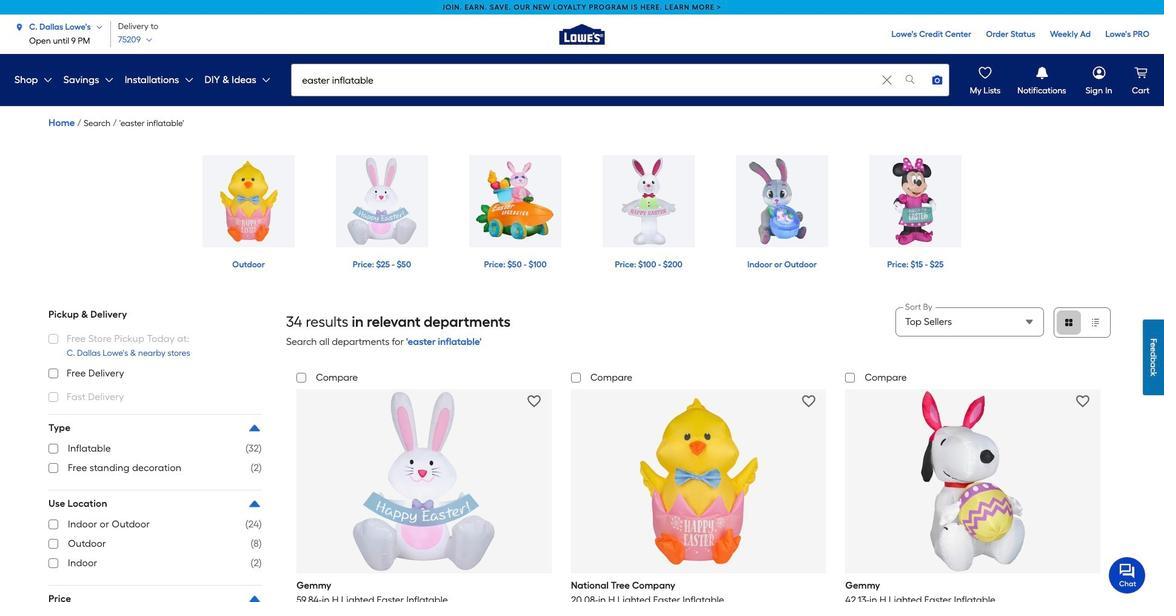 Task type: locate. For each thing, give the bounding box(es) containing it.
20.08-in h lighted easter inflatable image
[[608, 391, 790, 573]]

lowe's home improvement cart image
[[1133, 64, 1150, 81]]

heart outline image
[[528, 395, 541, 408], [802, 395, 816, 408]]

1 horizontal spatial heart outline image
[[802, 395, 816, 408]]

4 easter inflatable image from the left
[[603, 155, 695, 248]]

2 triangle up image from the top
[[248, 592, 262, 602]]

triangle up image
[[248, 421, 262, 436], [248, 592, 262, 602]]

location filled image
[[15, 22, 24, 32]]

chevron down image
[[141, 36, 153, 44], [38, 75, 53, 85], [179, 75, 194, 85], [257, 75, 271, 85]]

chat invite button image
[[1110, 557, 1147, 594]]

lowe's home improvement logo image
[[552, 3, 613, 63]]

2 easter inflatable image from the left
[[336, 155, 428, 248]]

0 vertical spatial triangle up image
[[248, 421, 262, 436]]

lowe's home improvement lists image
[[977, 64, 994, 81]]

search element
[[84, 116, 111, 131]]

heart outline image for 59.84-in h lighted easter inflatable image
[[528, 395, 541, 408]]

1 heart outline image from the left
[[528, 395, 541, 408]]

6 easter inflatable image from the left
[[870, 155, 962, 248]]

easter inflatable image
[[203, 155, 295, 248], [336, 155, 428, 248], [470, 155, 562, 248], [603, 155, 695, 248], [737, 155, 829, 248], [870, 155, 962, 248]]

2 heart outline image from the left
[[802, 395, 816, 408]]

0 horizontal spatial heart outline image
[[528, 395, 541, 408]]

clear image
[[882, 74, 894, 86]]

1 easter inflatable image from the left
[[203, 155, 295, 248]]

None search field
[[291, 64, 950, 108]]

triangle up image
[[248, 497, 262, 511]]

0 vertical spatial chevron down image
[[91, 23, 103, 31]]

1 vertical spatial triangle up image
[[248, 592, 262, 602]]

chevron down image
[[91, 23, 103, 31], [99, 75, 114, 85]]

easter inflatable element
[[119, 116, 184, 131]]



Task type: describe. For each thing, give the bounding box(es) containing it.
heart outline image for 20.08-in h lighted easter inflatable image
[[802, 395, 816, 408]]

lowe's home improvement notification center image
[[1034, 64, 1051, 81]]

grid view filled image
[[1065, 318, 1075, 328]]

lowe's home improvement account image
[[1091, 64, 1108, 81]]

59.84-in h lighted easter inflatable image
[[333, 391, 515, 573]]

1 triangle up image from the top
[[248, 421, 262, 436]]

1 vertical spatial chevron down image
[[99, 75, 114, 85]]

camera image
[[932, 74, 944, 86]]

list view image
[[1092, 318, 1101, 328]]

search image
[[905, 73, 917, 85]]

clear element
[[879, 64, 896, 96]]

5 easter inflatable image from the left
[[737, 155, 829, 248]]

Search Query text field
[[292, 64, 878, 96]]

3 easter inflatable image from the left
[[470, 155, 562, 248]]

heart outline image
[[1077, 395, 1090, 408]]



Task type: vqa. For each thing, say whether or not it's contained in the screenshot.
Lowes.com
no



